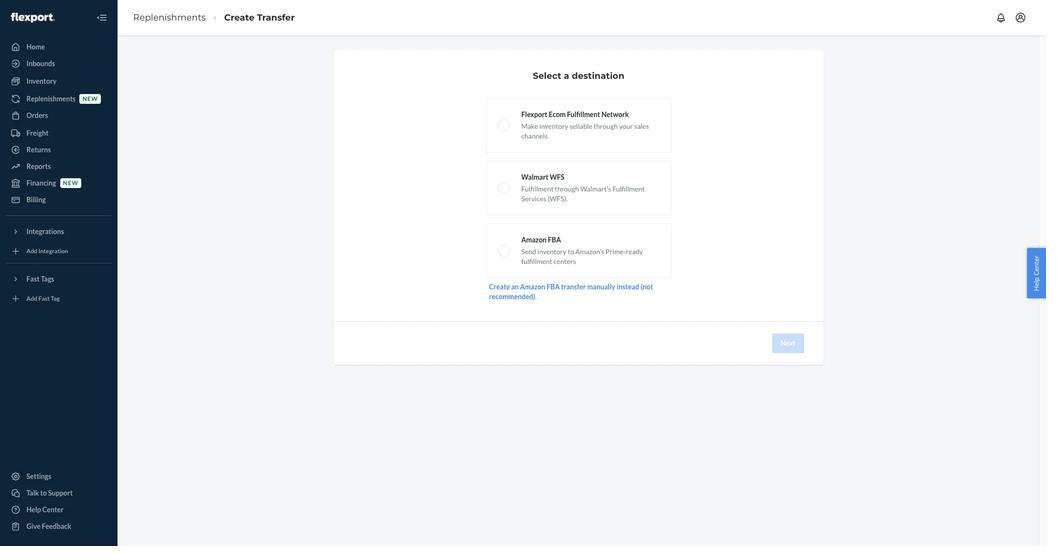 Task type: vqa. For each thing, say whether or not it's contained in the screenshot.
rightmost any
no



Task type: locate. For each thing, give the bounding box(es) containing it.
through inside flexport ecom fulfillment network make inventory sellable through your sales channels
[[594, 122, 618, 130]]

orders link
[[6, 108, 112, 123]]

1 horizontal spatial center
[[1032, 255, 1041, 275]]

select
[[533, 71, 561, 81]]

0 vertical spatial new
[[83, 95, 98, 103]]

add for add integration
[[26, 248, 37, 255]]

1 horizontal spatial help center
[[1032, 255, 1041, 291]]

a
[[564, 71, 569, 81]]

fulfillment up services
[[521, 185, 554, 193]]

inventory inside the amazon fba send inventory to amazon's prime-ready fulfillment centers
[[538, 247, 567, 256]]

1 vertical spatial inventory
[[538, 247, 567, 256]]

1 vertical spatial to
[[40, 489, 47, 497]]

1 vertical spatial create
[[489, 283, 510, 291]]

create transfer
[[224, 12, 295, 23]]

(not
[[641, 283, 653, 291]]

1 vertical spatial new
[[63, 180, 78, 187]]

replenishments
[[133, 12, 206, 23], [26, 95, 76, 103]]

to up centers
[[568, 247, 574, 256]]

home
[[26, 43, 45, 51]]

new down reports link at the top left
[[63, 180, 78, 187]]

0 horizontal spatial fulfillment
[[521, 185, 554, 193]]

amazon fba send inventory to amazon's prime-ready fulfillment centers
[[521, 236, 643, 266]]

new
[[83, 95, 98, 103], [63, 180, 78, 187]]

fba
[[548, 236, 561, 244], [547, 283, 560, 291]]

create an amazon fba transfer manually instead (not recommended) link
[[489, 283, 653, 301]]

center inside button
[[1032, 255, 1041, 275]]

ready
[[626, 247, 643, 256]]

talk to support button
[[6, 485, 112, 501]]

through up (wfs).
[[555, 185, 579, 193]]

1 horizontal spatial help
[[1032, 277, 1041, 291]]

create left the an
[[489, 283, 510, 291]]

0 vertical spatial through
[[594, 122, 618, 130]]

1 vertical spatial fast
[[38, 295, 50, 302]]

0 horizontal spatial help center
[[26, 506, 64, 514]]

create
[[224, 12, 255, 23], [489, 283, 510, 291]]

sellable
[[570, 122, 593, 130]]

integrations
[[26, 227, 64, 236]]

create for create an amazon fba transfer manually instead (not recommended)
[[489, 283, 510, 291]]

fba inside the amazon fba send inventory to amazon's prime-ready fulfillment centers
[[548, 236, 561, 244]]

flexport logo image
[[11, 13, 55, 22]]

send
[[521, 247, 536, 256]]

fulfillment for sellable
[[567, 110, 600, 119]]

0 vertical spatial replenishments
[[133, 12, 206, 23]]

returns
[[26, 145, 51, 154]]

0 horizontal spatial center
[[42, 506, 64, 514]]

1 horizontal spatial create
[[489, 283, 510, 291]]

settings link
[[6, 469, 112, 485]]

0 vertical spatial fba
[[548, 236, 561, 244]]

fulfillment
[[567, 110, 600, 119], [521, 185, 554, 193], [613, 185, 645, 193]]

0 vertical spatial to
[[568, 247, 574, 256]]

0 vertical spatial center
[[1032, 255, 1041, 275]]

0 horizontal spatial through
[[555, 185, 579, 193]]

tags
[[41, 275, 54, 283]]

add for add fast tag
[[26, 295, 37, 302]]

1 vertical spatial replenishments
[[26, 95, 76, 103]]

manually
[[587, 283, 616, 291]]

transfer
[[561, 283, 586, 291]]

billing link
[[6, 192, 112, 208]]

destination
[[572, 71, 625, 81]]

next button
[[773, 334, 804, 353]]

2 horizontal spatial fulfillment
[[613, 185, 645, 193]]

inventory
[[540, 122, 569, 130], [538, 247, 567, 256]]

inventory down 'ecom'
[[540, 122, 569, 130]]

new up orders link
[[83, 95, 98, 103]]

help center
[[1032, 255, 1041, 291], [26, 506, 64, 514]]

ecom
[[549, 110, 566, 119]]

flexport ecom fulfillment network make inventory sellable through your sales channels
[[521, 110, 649, 140]]

fba up centers
[[548, 236, 561, 244]]

1 vertical spatial through
[[555, 185, 579, 193]]

amazon up .
[[520, 283, 546, 291]]

0 horizontal spatial to
[[40, 489, 47, 497]]

1 vertical spatial help center
[[26, 506, 64, 514]]

to inside button
[[40, 489, 47, 497]]

amazon up send
[[521, 236, 547, 244]]

1 horizontal spatial replenishments
[[133, 12, 206, 23]]

to inside the amazon fba send inventory to amazon's prime-ready fulfillment centers
[[568, 247, 574, 256]]

fast left tags on the bottom left of page
[[26, 275, 40, 283]]

fulfillment for services
[[521, 185, 554, 193]]

fba left the "transfer"
[[547, 283, 560, 291]]

0 vertical spatial amazon
[[521, 236, 547, 244]]

1 horizontal spatial through
[[594, 122, 618, 130]]

fba inside "create an amazon fba transfer manually instead (not recommended)"
[[547, 283, 560, 291]]

0 vertical spatial create
[[224, 12, 255, 23]]

1 vertical spatial add
[[26, 295, 37, 302]]

walmart
[[521, 173, 549, 181]]

fulfillment up sellable
[[567, 110, 600, 119]]

0 vertical spatial help
[[1032, 277, 1041, 291]]

2 add from the top
[[26, 295, 37, 302]]

(wfs).
[[548, 194, 568, 203]]

add fast tag link
[[6, 291, 112, 307]]

integrations button
[[6, 224, 112, 240]]

add down fast tags
[[26, 295, 37, 302]]

1 horizontal spatial new
[[83, 95, 98, 103]]

inventory link
[[6, 73, 112, 89]]

0 vertical spatial add
[[26, 248, 37, 255]]

amazon
[[521, 236, 547, 244], [520, 283, 546, 291]]

0 horizontal spatial new
[[63, 180, 78, 187]]

0 horizontal spatial help
[[26, 506, 41, 514]]

create an amazon fba transfer manually instead (not recommended)
[[489, 283, 653, 301]]

1 horizontal spatial to
[[568, 247, 574, 256]]

fast left tag
[[38, 295, 50, 302]]

1 add from the top
[[26, 248, 37, 255]]

0 horizontal spatial create
[[224, 12, 255, 23]]

open account menu image
[[1015, 12, 1027, 24]]

fast
[[26, 275, 40, 283], [38, 295, 50, 302]]

center
[[1032, 255, 1041, 275], [42, 506, 64, 514]]

0 vertical spatial help center
[[1032, 255, 1041, 291]]

help
[[1032, 277, 1041, 291], [26, 506, 41, 514]]

walmart wfs fulfillment through walmart's fulfillment services (wfs).
[[521, 173, 645, 203]]

tag
[[51, 295, 60, 302]]

financing
[[26, 179, 56, 187]]

through
[[594, 122, 618, 130], [555, 185, 579, 193]]

1 vertical spatial amazon
[[520, 283, 546, 291]]

create left transfer
[[224, 12, 255, 23]]

0 vertical spatial fast
[[26, 275, 40, 283]]

add left integration at the top of page
[[26, 248, 37, 255]]

next
[[781, 339, 796, 347]]

fulfillment right "walmart's"
[[613, 185, 645, 193]]

new for replenishments
[[83, 95, 98, 103]]

reports link
[[6, 159, 112, 174]]

create transfer link
[[224, 12, 295, 23]]

breadcrumbs navigation
[[125, 3, 303, 32]]

wfs
[[550, 173, 565, 181]]

home link
[[6, 39, 112, 55]]

through down network
[[594, 122, 618, 130]]

settings
[[26, 472, 51, 481]]

to right the talk
[[40, 489, 47, 497]]

create inside "create an amazon fba transfer manually instead (not recommended)"
[[489, 283, 510, 291]]

create inside 'breadcrumbs' navigation
[[224, 12, 255, 23]]

replenishments link
[[133, 12, 206, 23]]

to
[[568, 247, 574, 256], [40, 489, 47, 497]]

1 vertical spatial fba
[[547, 283, 560, 291]]

instead
[[617, 283, 639, 291]]

0 vertical spatial inventory
[[540, 122, 569, 130]]

add
[[26, 248, 37, 255], [26, 295, 37, 302]]

1 horizontal spatial fulfillment
[[567, 110, 600, 119]]

1 vertical spatial center
[[42, 506, 64, 514]]

fast inside fast tags dropdown button
[[26, 275, 40, 283]]

inventory up centers
[[538, 247, 567, 256]]

help center inside help center button
[[1032, 255, 1041, 291]]

fulfillment inside flexport ecom fulfillment network make inventory sellable through your sales channels
[[567, 110, 600, 119]]



Task type: describe. For each thing, give the bounding box(es) containing it.
talk
[[26, 489, 39, 497]]

close navigation image
[[96, 12, 108, 24]]

fast inside add fast tag link
[[38, 295, 50, 302]]

feedback
[[42, 522, 71, 531]]

amazon's
[[576, 247, 604, 256]]

help center link
[[6, 502, 112, 518]]

returns link
[[6, 142, 112, 158]]

1 vertical spatial help
[[26, 506, 41, 514]]

help center button
[[1028, 248, 1046, 298]]

flexport
[[521, 110, 548, 119]]

inbounds link
[[6, 56, 112, 72]]

new for financing
[[63, 180, 78, 187]]

help inside button
[[1032, 277, 1041, 291]]

.
[[535, 292, 537, 301]]

add integration
[[26, 248, 68, 255]]

billing
[[26, 195, 46, 204]]

through inside 'walmart wfs fulfillment through walmart's fulfillment services (wfs).'
[[555, 185, 579, 193]]

amazon inside the amazon fba send inventory to amazon's prime-ready fulfillment centers
[[521, 236, 547, 244]]

orders
[[26, 111, 48, 120]]

inventory inside flexport ecom fulfillment network make inventory sellable through your sales channels
[[540, 122, 569, 130]]

integration
[[38, 248, 68, 255]]

create for create transfer
[[224, 12, 255, 23]]

freight link
[[6, 125, 112, 141]]

centers
[[554, 257, 576, 266]]

transfer
[[257, 12, 295, 23]]

channels
[[521, 132, 548, 140]]

services
[[521, 194, 547, 203]]

add integration link
[[6, 243, 112, 259]]

add fast tag
[[26, 295, 60, 302]]

your
[[619, 122, 633, 130]]

inbounds
[[26, 59, 55, 68]]

give feedback button
[[6, 519, 112, 534]]

walmart's
[[580, 185, 611, 193]]

fast tags
[[26, 275, 54, 283]]

select a destination
[[533, 71, 625, 81]]

sales
[[634, 122, 649, 130]]

open notifications image
[[995, 12, 1007, 24]]

replenishments inside 'breadcrumbs' navigation
[[133, 12, 206, 23]]

network
[[602, 110, 629, 119]]

0 horizontal spatial replenishments
[[26, 95, 76, 103]]

make
[[521, 122, 538, 130]]

reports
[[26, 162, 51, 170]]

give
[[26, 522, 40, 531]]

fast tags button
[[6, 271, 112, 287]]

an
[[511, 283, 519, 291]]

support
[[48, 489, 73, 497]]

recommended)
[[489, 292, 535, 301]]

amazon inside "create an amazon fba transfer manually instead (not recommended)"
[[520, 283, 546, 291]]

help center inside help center link
[[26, 506, 64, 514]]

talk to support
[[26, 489, 73, 497]]

inventory
[[26, 77, 57, 85]]

give feedback
[[26, 522, 71, 531]]

prime-
[[606, 247, 626, 256]]

fulfillment
[[521, 257, 552, 266]]

freight
[[26, 129, 49, 137]]



